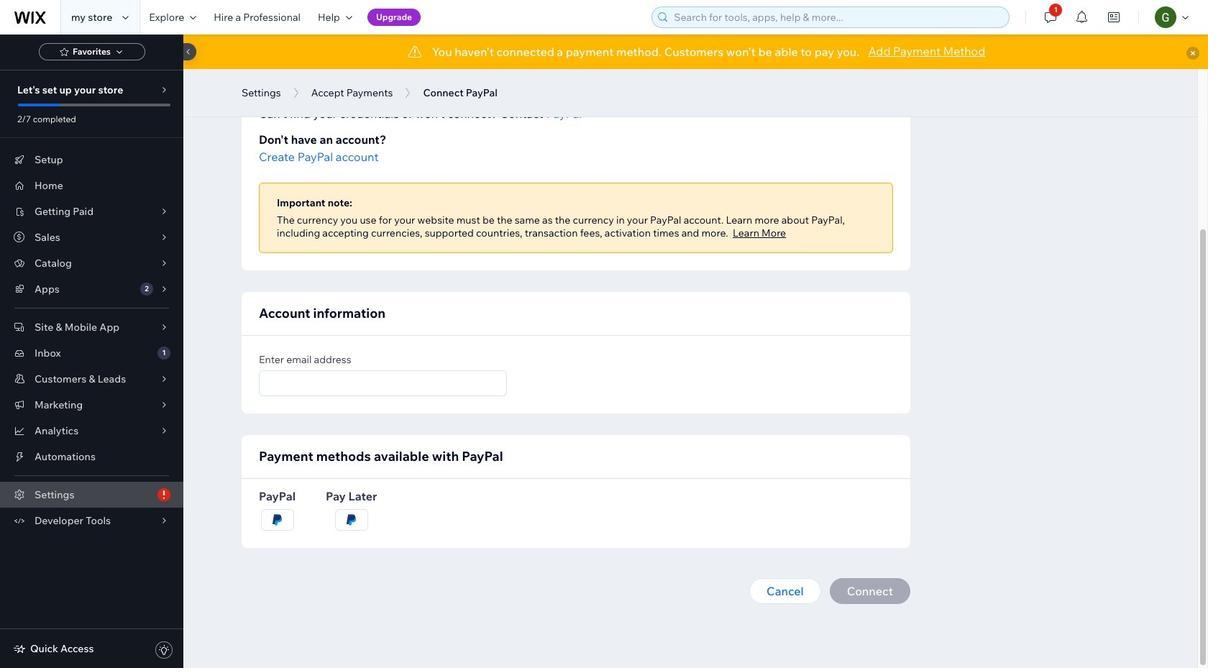 Task type: describe. For each thing, give the bounding box(es) containing it.
Search for tools, apps, help & more... field
[[670, 7, 1005, 27]]

2 paypal image from the left
[[336, 512, 367, 528]]

1 paypal image from the left
[[261, 512, 293, 528]]



Task type: vqa. For each thing, say whether or not it's contained in the screenshot.
Field
yes



Task type: locate. For each thing, give the bounding box(es) containing it.
0 horizontal spatial paypal image
[[261, 512, 293, 528]]

sidebar element
[[0, 35, 196, 668]]

alert
[[183, 35, 1208, 69]]

None field
[[264, 371, 502, 396]]

1 horizontal spatial paypal image
[[336, 512, 367, 528]]

paypal image
[[261, 512, 293, 528], [336, 512, 367, 528]]



